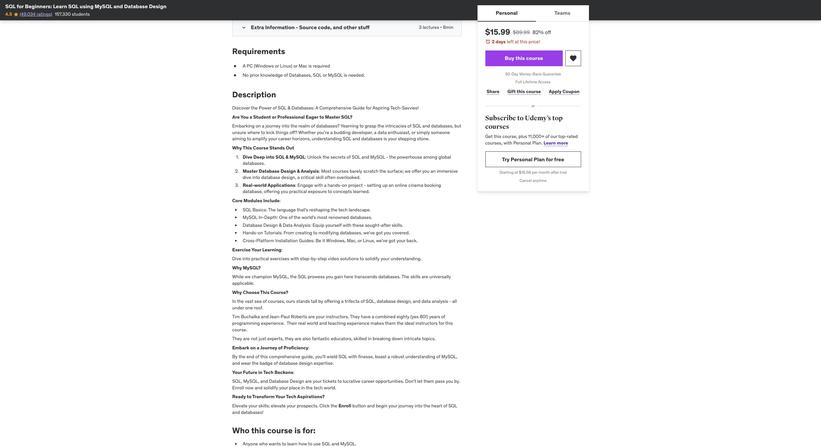 Task type: vqa. For each thing, say whether or not it's contained in the screenshot.
the topmost 'software'
no



Task type: describe. For each thing, give the bounding box(es) containing it.
the right grasp at the left top
[[377, 123, 384, 129]]

wield
[[327, 354, 337, 360]]

often
[[325, 174, 336, 180]]

description
[[232, 90, 276, 100]]

the right 'click'
[[331, 403, 337, 409]]

offering inside : engage with a hands-on project - setting up an online cinema booking database, offering you practical exposure to concepts learned.
[[264, 189, 280, 195]]

of up pass
[[436, 354, 440, 360]]

tab list containing personal
[[477, 5, 589, 22]]

this down $89.99
[[520, 39, 527, 45]]

or left linux)
[[275, 63, 279, 69]]

comprehensive
[[269, 354, 300, 360]]

$15.99 $89.99 82% off
[[485, 27, 551, 37]]

roberts
[[291, 314, 307, 320]]

this inside get this course, plus 11,000+ of our top-rated courses, with personal plan.
[[494, 134, 501, 139]]

equip
[[313, 222, 324, 228]]

of up comprehensive
[[278, 345, 283, 351]]

platform
[[256, 238, 274, 244]]

1 horizontal spatial the
[[402, 274, 409, 280]]

world inside the core modules include : sql basics: the language that's reshaping the tech landscape. mysql in-depth: one of the world's most renowned databases. database design & data analysis: equip yourself with these sought-after skills. hands-on tutorials: from creating to modifying databases, we've got you covered. cross-platform installation guides: be it windows, mac, or linux, we've got your back. exercise your learning : dive into practical exercises with step-by-step video solutions to solidify your understanding. why mysql? while we champion mysql, the sql prowess you gain here transcends databases. the skills are universally applicable. why choose this course? in the vast sea of courses, ours stands tall by offering a trifecta of sql, database design, and data analysis - all under one roof. tim buchalka and jean-paul roberts are your instructors. they have a combined eighty (yes 80!) years of programming experience.  their real world and teaching experience makes them the ideal instructors for this course. they are not just experts, they are also fantastic educators, skilled in breaking down intricate topics. embark on a journey of proficiency : by the end of this comprehensive guide, you'll wield sql with finesse, boast a robust understanding of mysql, and wear the badge of database design expertise. your future in tech beckons : sql, mysql, and database design are your tickets to lucrative career opportunities. don't let them pass you by. enroll now and solidify your place in the tech world. ready to transform your tech aspirations?
[[307, 320, 318, 326]]

makes
[[371, 320, 384, 326]]

apply coupon button
[[548, 85, 581, 98]]

this up badge
[[260, 354, 268, 360]]

get this course, plus 11,000+ of our top-rated courses, with personal plan.
[[485, 134, 578, 146]]

databases?
[[316, 123, 340, 129]]

or left mac
[[294, 63, 298, 69]]

you inside : most courses barely scratch the surface; we offer you an immersive dive into database design, a critical skill often overlooked.
[[422, 168, 430, 174]]

a right have
[[372, 314, 374, 320]]

: up guide,
[[308, 345, 309, 351]]

to inside : engage with a hands-on project - setting up an online cinema booking database, offering you practical exposure to concepts learned.
[[328, 189, 332, 195]]

a left trifecta
[[341, 298, 344, 304]]

embark
[[232, 345, 249, 351]]

is left "for:"
[[294, 426, 301, 436]]

exposure
[[308, 189, 327, 195]]

after inside starting at $16.58 per month after trial cancel anytime
[[551, 170, 559, 175]]

sql up simply
[[413, 123, 421, 129]]

1 horizontal spatial in
[[301, 385, 305, 391]]

3 why from the top
[[232, 289, 242, 295]]

core
[[232, 198, 243, 204]]

0 vertical spatial they
[[350, 314, 360, 320]]

to left use
[[308, 441, 312, 447]]

personal inside get this course, plus 11,000+ of our top-rated courses, with personal plan.
[[513, 140, 531, 146]]

mysql down out
[[290, 154, 305, 160]]

are right skills
[[422, 274, 428, 280]]

1 vertical spatial databases.
[[350, 214, 372, 220]]

starting
[[499, 170, 514, 175]]

0 vertical spatial at
[[515, 39, 519, 45]]

sql down stands
[[276, 154, 285, 160]]

(yes
[[410, 314, 419, 320]]

who this course is for:
[[232, 426, 316, 436]]

mysql?
[[243, 265, 261, 271]]

your left understanding.
[[381, 256, 390, 262]]

but
[[455, 123, 461, 129]]

whether
[[298, 129, 316, 135]]

with left these
[[343, 222, 351, 228]]

be
[[316, 238, 321, 244]]

to right tickets
[[338, 378, 342, 384]]

of inside get this course, plus 11,000+ of our top-rated courses, with personal plan.
[[546, 134, 550, 139]]

(49,034
[[20, 11, 36, 17]]

plus
[[519, 134, 527, 139]]

: up language
[[280, 198, 281, 204]]

0 horizontal spatial sql,
[[232, 378, 242, 384]]

a down databases?
[[330, 129, 333, 135]]

for inside the core modules include : sql basics: the language that's reshaping the tech landscape. mysql in-depth: one of the world's most renowned databases. database design & data analysis: equip yourself with these sought-after skills. hands-on tutorials: from creating to modifying databases, we've got you covered. cross-platform installation guides: be it windows, mac, or linux, we've got your back. exercise your learning : dive into practical exercises with step-by-step video solutions to solidify your understanding. why mysql? while we champion mysql, the sql prowess you gain here transcends databases. the skills are universally applicable. why choose this course? in the vast sea of courses, ours stands tall by offering a trifecta of sql, database design, and data analysis - all under one roof. tim buchalka and jean-paul roberts are your instructors. they have a combined eighty (yes 80!) years of programming experience.  their real world and teaching experience makes them the ideal instructors for this course. they are not just experts, they are also fantastic educators, skilled in breaking down intricate topics. embark on a journey of proficiency : by the end of this comprehensive guide, you'll wield sql with finesse, boast a robust understanding of mysql, and wear the badge of database design expertise. your future in tech beckons : sql, mysql, and database design are your tickets to lucrative career opportunities. don't let them pass you by. enroll now and solidify your place in the tech world. ready to transform your tech aspirations?
[[439, 320, 444, 326]]

solutions
[[340, 256, 359, 262]]

is left needed.
[[344, 72, 347, 78]]

begin
[[376, 403, 387, 409]]

lifetime
[[523, 79, 537, 84]]

world's
[[302, 214, 316, 220]]

: inside : unlock the secrets of sql and mysql - the powerhouse among global databases.
[[305, 154, 306, 160]]

ratings)
[[37, 11, 52, 17]]

on inside discover the power of sql & databases: a comprehensive guide for aspiring tech-savvies! are you a student or professional eager to master sql? embarking on a journey into the realm of databases? yearning to grasp the intricacies of sql and databases, but unsure where to kick things off? whether you're a budding developer, a data enthusiast, or simply someone aiming to amplify your career horizons, understanding sql and databases is your stepping stone. why this course stands out
[[256, 123, 261, 129]]

button and begin your journey into the heart of sql and databases!
[[232, 403, 457, 415]]

badge
[[260, 360, 273, 366]]

2 horizontal spatial in
[[368, 336, 372, 342]]

& inside the core modules include : sql basics: the language that's reshaping the tech landscape. mysql in-depth: one of the world's most renowned databases. database design & data analysis: equip yourself with these sought-after skills. hands-on tutorials: from creating to modifying databases, we've got you covered. cross-platform installation guides: be it windows, mac, or linux, we've got your back. exercise your learning : dive into practical exercises with step-by-step video solutions to solidify your understanding. why mysql? while we champion mysql, the sql prowess you gain here transcends databases. the skills are universally applicable. why choose this course? in the vast sea of courses, ours stands tall by offering a trifecta of sql, database design, and data analysis - all under one roof. tim buchalka and jean-paul roberts are your instructors. they have a combined eighty (yes 80!) years of programming experience.  their real world and teaching experience makes them the ideal instructors for this course. they are not just experts, they are also fantastic educators, skilled in breaking down intricate topics. embark on a journey of proficiency : by the end of this comprehensive guide, you'll wield sql with finesse, boast a robust understanding of mysql, and wear the badge of database design expertise. your future in tech beckons : sql, mysql, and database design are your tickets to lucrative career opportunities. don't let them pass you by. enroll now and solidify your place in the tech world. ready to transform your tech aspirations?
[[279, 222, 282, 228]]

: inside : most courses barely scratch the surface; we offer you an immersive dive into database design, a critical skill often overlooked.
[[319, 168, 320, 174]]

a down not
[[257, 345, 259, 351]]

to right solutions
[[360, 256, 364, 262]]

0 horizontal spatial we've
[[363, 230, 375, 236]]

design, inside : most courses barely scratch the surface; we offer you an immersive dive into database design, a critical skill often overlooked.
[[281, 174, 296, 180]]

the left power
[[251, 105, 258, 111]]

practical inside : engage with a hands-on project - setting up an online cinema booking database, offering you practical exposure to concepts learned.
[[289, 189, 307, 195]]

and right using
[[114, 3, 123, 10]]

button
[[352, 403, 366, 409]]

databases
[[361, 136, 383, 142]]

or up stepping
[[412, 129, 416, 135]]

1 vertical spatial database
[[377, 298, 396, 304]]

of right power
[[273, 105, 277, 111]]

of right end
[[255, 354, 259, 360]]

to inside subscribe to udemy's top courses
[[517, 114, 524, 122]]

the right by
[[239, 354, 245, 360]]

sql right wield
[[339, 354, 347, 360]]

0 vertical spatial world
[[254, 182, 267, 188]]

gift this course link
[[506, 85, 542, 98]]

full
[[516, 79, 522, 84]]

one
[[279, 214, 288, 220]]

& left analysis
[[297, 168, 300, 174]]

databases!
[[241, 409, 263, 415]]

enroll inside the core modules include : sql basics: the language that's reshaping the tech landscape. mysql in-depth: one of the world's most renowned databases. database design & data analysis: equip yourself with these sought-after skills. hands-on tutorials: from creating to modifying databases, we've got you covered. cross-platform installation guides: be it windows, mac, or linux, we've got your back. exercise your learning : dive into practical exercises with step-by-step video solutions to solidify your understanding. why mysql? while we champion mysql, the sql prowess you gain here transcends databases. the skills are universally applicable. why choose this course? in the vast sea of courses, ours stands tall by offering a trifecta of sql, database design, and data analysis - all under one roof. tim buchalka and jean-paul roberts are your instructors. they have a combined eighty (yes 80!) years of programming experience.  their real world and teaching experience makes them the ideal instructors for this course. they are not just experts, they are also fantastic educators, skilled in breaking down intricate topics. embark on a journey of proficiency : by the end of this comprehensive guide, you'll wield sql with finesse, boast a robust understanding of mysql, and wear the badge of database design expertise. your future in tech beckons : sql, mysql, and database design are your tickets to lucrative career opportunities. don't let them pass you by. enroll now and solidify your place in the tech world. ready to transform your tech aspirations?
[[232, 385, 244, 391]]

buy this course button
[[485, 50, 563, 66]]

1 vertical spatial got
[[389, 238, 396, 244]]

finesse,
[[358, 354, 374, 360]]

2 vertical spatial personal
[[511, 156, 533, 163]]

for up (49,034
[[17, 3, 24, 10]]

and left teaching
[[319, 320, 327, 326]]

and left other
[[333, 24, 342, 31]]

the up surface;
[[389, 154, 396, 160]]

the inside button and begin your journey into the heart of sql and databases!
[[424, 403, 430, 409]]

the right in
[[237, 298, 244, 304]]

with inside : engage with a hands-on project - setting up an online cinema booking database, offering you practical exposure to concepts learned.
[[314, 182, 323, 188]]

your down enthusiast,
[[388, 136, 397, 142]]

sql up "professional"
[[278, 105, 287, 111]]

paul
[[281, 314, 290, 320]]

and left jean-
[[261, 314, 269, 320]]

step
[[318, 256, 327, 262]]

: up place
[[293, 369, 294, 375]]

sql down required
[[313, 72, 322, 78]]

analysis
[[301, 168, 319, 174]]

1 horizontal spatial learn
[[544, 140, 556, 146]]

0 vertical spatial a
[[243, 63, 246, 69]]

an for online
[[389, 182, 394, 188]]

1 vertical spatial solidify
[[264, 385, 278, 391]]

the down end
[[252, 360, 259, 366]]

into right deep
[[266, 154, 275, 160]]

you inside : engage with a hands-on project - setting up an online cinema booking database, offering you practical exposure to concepts learned.
[[281, 189, 288, 195]]

out
[[286, 145, 294, 151]]

on inside : engage with a hands-on project - setting up an online cinema booking database, offering you practical exposure to concepts learned.
[[342, 182, 347, 188]]

the inside : most courses barely scratch the surface; we offer you an immersive dive into database design, a critical skill often overlooked.
[[379, 168, 386, 174]]

modules
[[244, 198, 262, 204]]

with left finesse,
[[348, 354, 357, 360]]

you'll
[[315, 354, 326, 360]]

overlooked.
[[337, 174, 361, 180]]

on down not
[[250, 345, 256, 351]]

0 vertical spatial the
[[268, 207, 276, 213]]

- inside the core modules include : sql basics: the language that's reshaping the tech landscape. mysql in-depth: one of the world's most renowned databases. database design & data analysis: equip yourself with these sought-after skills. hands-on tutorials: from creating to modifying databases, we've got you covered. cross-platform installation guides: be it windows, mac, or linux, we've got your back. exercise your learning : dive into practical exercises with step-by-step video solutions to solidify your understanding. why mysql? while we champion mysql, the sql prowess you gain here transcends databases. the skills are universally applicable. why choose this course? in the vast sea of courses, ours stands tall by offering a trifecta of sql, database design, and data analysis - all under one roof. tim buchalka and jean-paul roberts are your instructors. they have a combined eighty (yes 80!) years of programming experience.  their real world and teaching experience makes them the ideal instructors for this course. they are not just experts, they are also fantastic educators, skilled in breaking down intricate topics. embark on a journey of proficiency : by the end of this comprehensive guide, you'll wield sql with finesse, boast a robust understanding of mysql, and wear the badge of database design expertise. your future in tech beckons : sql, mysql, and database design are your tickets to lucrative career opportunities. don't let them pass you by. enroll now and solidify your place in the tech world. ready to transform your tech aspirations?
[[449, 298, 451, 304]]

amplify
[[252, 136, 267, 142]]

& inside discover the power of sql & databases: a comprehensive guide for aspiring tech-savvies! are you a student or professional eager to master sql? embarking on a journey into the realm of databases? yearning to grasp the intricacies of sql and databases, but unsure where to kick things off? whether you're a budding developer, a data enthusiast, or simply someone aiming to amplify your career horizons, understanding sql and databases is your stepping stone. why this course stands out
[[288, 105, 290, 111]]

0 horizontal spatial tech
[[263, 369, 273, 375]]

: up exercises
[[281, 247, 283, 253]]

surface;
[[387, 168, 404, 174]]

or right student
[[272, 114, 276, 120]]

these
[[352, 222, 364, 228]]

& down out
[[286, 154, 289, 160]]

of inside button and begin your journey into the heart of sql and databases!
[[443, 403, 447, 409]]

understanding inside the core modules include : sql basics: the language that's reshaping the tech landscape. mysql in-depth: one of the world's most renowned databases. database design & data analysis: equip yourself with these sought-after skills. hands-on tutorials: from creating to modifying databases, we've got you covered. cross-platform installation guides: be it windows, mac, or linux, we've got your back. exercise your learning : dive into practical exercises with step-by-step video solutions to solidify your understanding. why mysql? while we champion mysql, the sql prowess you gain here transcends databases. the skills are universally applicable. why choose this course? in the vast sea of courses, ours stands tall by offering a trifecta of sql, database design, and data analysis - all under one roof. tim buchalka and jean-paul roberts are your instructors. they have a combined eighty (yes 80!) years of programming experience.  their real world and teaching experience makes them the ideal instructors for this course. they are not just experts, they are also fantastic educators, skilled in breaking down intricate topics. embark on a journey of proficiency : by the end of this comprehensive guide, you'll wield sql with finesse, boast a robust understanding of mysql, and wear the badge of database design expertise. your future in tech beckons : sql, mysql, and database design are your tickets to lucrative career opportunities. don't let them pass you by. enroll now and solidify your place in the tech world. ready to transform your tech aspirations?
[[405, 354, 435, 360]]

into inside : most courses barely scratch the surface; we offer you an immersive dive into database design, a critical skill often overlooked.
[[252, 174, 260, 180]]

of right trifecta
[[361, 298, 365, 304]]

setting
[[367, 182, 381, 188]]

let
[[417, 378, 423, 384]]

1 vertical spatial tech
[[286, 394, 296, 400]]

the up "aspirations?"
[[306, 385, 313, 391]]

is right mac
[[308, 63, 312, 69]]

this inside discover the power of sql & databases: a comprehensive guide for aspiring tech-savvies! are you a student or professional eager to master sql? embarking on a journey into the realm of databases? yearning to grasp the intricacies of sql and databases, but unsure where to kick things off? whether you're a budding developer, a data enthusiast, or simply someone aiming to amplify your career horizons, understanding sql and databases is your stepping stone. why this course stands out
[[243, 145, 252, 151]]

2 horizontal spatial databases.
[[378, 274, 401, 280]]

•
[[440, 24, 442, 30]]

the up the renowned
[[331, 207, 337, 213]]

the down eighty
[[397, 320, 404, 326]]

concepts
[[333, 189, 352, 195]]

mysql right using
[[95, 3, 112, 10]]

barely
[[350, 168, 362, 174]]

0 vertical spatial sql,
[[366, 298, 376, 304]]

to down the now
[[247, 394, 251, 400]]

course
[[253, 145, 268, 151]]

are up "aspirations?"
[[305, 378, 312, 384]]

why inside discover the power of sql & databases: a comprehensive guide for aspiring tech-savvies! are you a student or professional eager to master sql? embarking on a journey into the realm of databases? yearning to grasp the intricacies of sql and databases, but unsure where to kick things off? whether you're a budding developer, a data enthusiast, or simply someone aiming to amplify your career horizons, understanding sql and databases is your stepping stone. why this course stands out
[[232, 145, 242, 151]]

they
[[285, 336, 294, 342]]

a down student
[[262, 123, 264, 129]]

are right roberts
[[308, 314, 315, 320]]

proficiency
[[284, 345, 308, 351]]

real-
[[243, 182, 254, 188]]

for inside discover the power of sql & databases: a comprehensive guide for aspiring tech-savvies! are you a student or professional eager to master sql? embarking on a journey into the realm of databases? yearning to grasp the intricacies of sql and databases, but unsure where to kick things off? whether you're a budding developer, a data enthusiast, or simply someone aiming to amplify your career horizons, understanding sql and databases is your stepping stone. why this course stands out
[[366, 105, 372, 111]]

sought-
[[365, 222, 381, 228]]

1 horizontal spatial tech
[[339, 207, 348, 213]]

a pc (windows or linux) or mac is required
[[243, 63, 330, 69]]

budding
[[334, 129, 351, 135]]

0 horizontal spatial mysql,
[[243, 378, 259, 384]]

0 vertical spatial mysql,
[[273, 274, 289, 280]]

to down where
[[247, 136, 251, 142]]

off
[[545, 29, 551, 35]]

skills;
[[258, 403, 270, 409]]

instructors.
[[326, 314, 349, 320]]

sql up 4.5 on the left of page
[[5, 3, 16, 10]]

after inside the core modules include : sql basics: the language that's reshaping the tech landscape. mysql in-depth: one of the world's most renowned databases. database design & data analysis: equip yourself with these sought-after skills. hands-on tutorials: from creating to modifying databases, we've got you covered. cross-platform installation guides: be it windows, mac, or linux, we've got your back. exercise your learning : dive into practical exercises with step-by-step video solutions to solidify your understanding. why mysql? while we champion mysql, the sql prowess you gain here transcends databases. the skills are universally applicable. why choose this course? in the vast sea of courses, ours stands tall by offering a trifecta of sql, database design, and data analysis - all under one roof. tim buchalka and jean-paul roberts are your instructors. they have a combined eighty (yes 80!) years of programming experience.  their real world and teaching experience makes them the ideal instructors for this course. they are not just experts, they are also fantastic educators, skilled in breaking down intricate topics. embark on a journey of proficiency : by the end of this comprehensive guide, you'll wield sql with finesse, boast a robust understanding of mysql, and wear the badge of database design expertise. your future in tech beckons : sql, mysql, and database design are your tickets to lucrative career opportunities. don't let them pass you by. enroll now and solidify your place in the tech world. ready to transform your tech aspirations?
[[381, 222, 391, 228]]

courses, inside get this course, plus 11,000+ of our top-rated courses, with personal plan.
[[485, 140, 502, 146]]

data inside the core modules include : sql basics: the language that's reshaping the tech landscape. mysql in-depth: one of the world's most renowned databases. database design & data analysis: equip yourself with these sought-after skills. hands-on tutorials: from creating to modifying databases, we've got you covered. cross-platform installation guides: be it windows, mac, or linux, we've got your back. exercise your learning : dive into practical exercises with step-by-step video solutions to solidify your understanding. why mysql? while we champion mysql, the sql prowess you gain here transcends databases. the skills are universally applicable. why choose this course? in the vast sea of courses, ours stands tall by offering a trifecta of sql, database design, and data analysis - all under one roof. tim buchalka and jean-paul roberts are your instructors. they have a combined eighty (yes 80!) years of programming experience.  their real world and teaching experience makes them the ideal instructors for this course. they are not just experts, they are also fantastic educators, skilled in breaking down intricate topics. embark on a journey of proficiency : by the end of this comprehensive guide, you'll wield sql with finesse, boast a robust understanding of mysql, and wear the badge of database design expertise. your future in tech beckons : sql, mysql, and database design are your tickets to lucrative career opportunities. don't let them pass you by. enroll now and solidify your place in the tech world. ready to transform your tech aspirations?
[[422, 298, 431, 304]]

this down all
[[445, 320, 453, 326]]

into inside the core modules include : sql basics: the language that's reshaping the tech landscape. mysql in-depth: one of the world's most renowned databases. database design & data analysis: equip yourself with these sought-after skills. hands-on tutorials: from creating to modifying databases, we've got you covered. cross-platform installation guides: be it windows, mac, or linux, we've got your back. exercise your learning : dive into practical exercises with step-by-step video solutions to solidify your understanding. why mysql? while we champion mysql, the sql prowess you gain here transcends databases. the skills are universally applicable. why choose this course? in the vast sea of courses, ours stands tall by offering a trifecta of sql, database design, and data analysis - all under one roof. tim buchalka and jean-paul roberts are your instructors. they have a combined eighty (yes 80!) years of programming experience.  their real world and teaching experience makes them the ideal instructors for this course. they are not just experts, they are also fantastic educators, skilled in breaking down intricate topics. embark on a journey of proficiency : by the end of this comprehensive guide, you'll wield sql with finesse, boast a robust understanding of mysql, and wear the badge of database design expertise. your future in tech beckons : sql, mysql, and database design are your tickets to lucrative career opportunities. don't let them pass you by. enroll now and solidify your place in the tech world. ready to transform your tech aspirations?
[[242, 256, 250, 262]]

and down the developer,
[[353, 136, 360, 142]]

guarantee
[[543, 71, 561, 76]]

gift
[[507, 88, 516, 94]]

anyone who wants to learn how to use sql and mysql.
[[243, 441, 356, 447]]

course?
[[270, 289, 288, 295]]

to up the developer,
[[360, 123, 364, 129]]

use
[[313, 441, 321, 447]]

booking
[[424, 182, 441, 188]]

power
[[259, 105, 272, 111]]

and down by
[[232, 360, 240, 366]]

for left free
[[546, 156, 553, 163]]

0 horizontal spatial got
[[376, 230, 383, 236]]

top
[[552, 114, 563, 122]]

down
[[392, 336, 403, 342]]

universally
[[429, 274, 451, 280]]

of right badge
[[274, 360, 278, 366]]

this right "gift"
[[517, 88, 525, 94]]

to up be
[[313, 230, 317, 236]]

and left mysql.
[[332, 441, 339, 447]]

a up databases
[[374, 129, 377, 135]]

is inside discover the power of sql & databases: a comprehensive guide for aspiring tech-savvies! are you a student or professional eager to master sql? embarking on a journey into the realm of databases? yearning to grasp the intricacies of sql and databases, but unsure where to kick things off? whether you're a budding developer, a data enthusiast, or simply someone aiming to amplify your career horizons, understanding sql and databases is your stepping stone. why this course stands out
[[384, 136, 387, 142]]

and inside : unlock the secrets of sql and mysql - the powerhouse among global databases.
[[362, 154, 369, 160]]

2 horizontal spatial mysql,
[[441, 354, 457, 360]]

your up databases!
[[249, 403, 257, 409]]

of right one
[[289, 214, 293, 220]]

fantastic
[[312, 336, 330, 342]]

installation
[[275, 238, 298, 244]]

the up off?
[[291, 123, 297, 129]]

or down required
[[323, 72, 327, 78]]

to left learn
[[282, 441, 286, 447]]

step-
[[300, 256, 311, 262]]

of right sea
[[263, 298, 267, 304]]

month
[[539, 170, 550, 175]]

student
[[253, 114, 271, 120]]

sql right use
[[322, 441, 331, 447]]

master database design & analysis
[[243, 168, 319, 174]]

your left tickets
[[313, 378, 322, 384]]

to right the eager
[[319, 114, 324, 120]]

$15.99
[[485, 27, 510, 37]]

with inside get this course, plus 11,000+ of our top-rated courses, with personal plan.
[[504, 140, 512, 146]]

the left prowess
[[290, 274, 297, 280]]

your down kick
[[268, 136, 277, 142]]

30-
[[505, 71, 512, 76]]

journey inside button and begin your journey into the heart of sql and databases!
[[398, 403, 414, 409]]

a inside : engage with a hands-on project - setting up an online cinema booking database, offering you practical exposure to concepts learned.
[[324, 182, 327, 188]]

1 vertical spatial they
[[232, 336, 242, 342]]

skills.
[[392, 222, 403, 228]]

and right the now
[[255, 385, 262, 391]]



Task type: locate. For each thing, give the bounding box(es) containing it.
2 vertical spatial course
[[267, 426, 293, 436]]

0 horizontal spatial world
[[254, 182, 267, 188]]

intricate
[[404, 336, 421, 342]]

course,
[[502, 134, 517, 139]]

career inside discover the power of sql & databases: a comprehensive guide for aspiring tech-savvies! are you a student or professional eager to master sql? embarking on a journey into the realm of databases? yearning to grasp the intricacies of sql and databases, but unsure where to kick things off? whether you're a budding developer, a data enthusiast, or simply someone aiming to amplify your career horizons, understanding sql and databases is your stepping stone. why this course stands out
[[278, 136, 291, 142]]

: left unlock
[[305, 154, 306, 160]]

databases, inside the core modules include : sql basics: the language that's reshaping the tech landscape. mysql in-depth: one of the world's most renowned databases. database design & data analysis: equip yourself with these sought-after skills. hands-on tutorials: from creating to modifying databases, we've got you covered. cross-platform installation guides: be it windows, mac, or linux, we've got your back. exercise your learning : dive into practical exercises with step-by-step video solutions to solidify your understanding. why mysql? while we champion mysql, the sql prowess you gain here transcends databases. the skills are universally applicable. why choose this course? in the vast sea of courses, ours stands tall by offering a trifecta of sql, database design, and data analysis - all under one roof. tim buchalka and jean-paul roberts are your instructors. they have a combined eighty (yes 80!) years of programming experience.  their real world and teaching experience makes them the ideal instructors for this course. they are not just experts, they are also fantastic educators, skilled in breaking down intricate topics. embark on a journey of proficiency : by the end of this comprehensive guide, you'll wield sql with finesse, boast a robust understanding of mysql, and wear the badge of database design expertise. your future in tech beckons : sql, mysql, and database design are your tickets to lucrative career opportunities. don't let them pass you by. enroll now and solidify your place in the tech world. ready to transform your tech aspirations?
[[340, 230, 362, 236]]

82%
[[533, 29, 544, 35]]

analysis:
[[294, 222, 311, 228]]

aspiring
[[373, 105, 389, 111]]

this inside button
[[516, 55, 525, 61]]

understanding inside discover the power of sql & databases: a comprehensive guide for aspiring tech-savvies! are you a student or professional eager to master sql? embarking on a journey into the realm of databases? yearning to grasp the intricacies of sql and databases, but unsure where to kick things off? whether you're a budding developer, a data enthusiast, or simply someone aiming to amplify your career horizons, understanding sql and databases is your stepping stone. why this course stands out
[[312, 136, 342, 142]]

course up back
[[526, 55, 543, 61]]

1 xsmall image from the top
[[232, 63, 237, 69]]

buchalka
[[241, 314, 260, 320]]

& left data in the left of the page
[[279, 222, 282, 228]]

modifying
[[319, 230, 339, 236]]

wishlist image
[[569, 54, 577, 62]]

(windows
[[254, 63, 274, 69]]

1 horizontal spatial we
[[405, 168, 411, 174]]

this
[[520, 39, 527, 45], [516, 55, 525, 61], [517, 88, 525, 94], [494, 134, 501, 139], [445, 320, 453, 326], [260, 354, 268, 360], [251, 426, 266, 436]]

on up platform
[[258, 230, 263, 236]]

understanding
[[312, 136, 342, 142], [405, 354, 435, 360]]

tech
[[263, 369, 273, 375], [286, 394, 296, 400]]

1 vertical spatial dive
[[232, 256, 241, 262]]

2 why from the top
[[232, 265, 242, 271]]

yourself
[[325, 222, 342, 228]]

1 vertical spatial them
[[424, 378, 434, 384]]

into inside discover the power of sql & databases: a comprehensive guide for aspiring tech-savvies! are you a student or professional eager to master sql? embarking on a journey into the realm of databases? yearning to grasp the intricacies of sql and databases, but unsure where to kick things off? whether you're a budding developer, a data enthusiast, or simply someone aiming to amplify your career horizons, understanding sql and databases is your stepping stone. why this course stands out
[[282, 123, 290, 129]]

courses up overlooked.
[[333, 168, 349, 174]]

8min
[[443, 24, 454, 30]]

0 vertical spatial this
[[243, 145, 252, 151]]

this right buy
[[516, 55, 525, 61]]

a right boast
[[388, 354, 390, 360]]

among
[[423, 154, 437, 160]]

1 horizontal spatial courses,
[[485, 140, 502, 146]]

with down the course,
[[504, 140, 512, 146]]

after left "trial"
[[551, 170, 559, 175]]

of up enthusiast,
[[407, 123, 411, 129]]

personal button
[[477, 5, 536, 21]]

applications
[[268, 182, 295, 188]]

design, inside the core modules include : sql basics: the language that's reshaping the tech landscape. mysql in-depth: one of the world's most renowned databases. database design & data analysis: equip yourself with these sought-after skills. hands-on tutorials: from creating to modifying databases, we've got you covered. cross-platform installation guides: be it windows, mac, or linux, we've got your back. exercise your learning : dive into practical exercises with step-by-step video solutions to solidify your understanding. why mysql? while we champion mysql, the sql prowess you gain here transcends databases. the skills are universally applicable. why choose this course? in the vast sea of courses, ours stands tall by offering a trifecta of sql, database design, and data analysis - all under one roof. tim buchalka and jean-paul roberts are your instructors. they have a combined eighty (yes 80!) years of programming experience.  their real world and teaching experience makes them the ideal instructors for this course. they are not just experts, they are also fantastic educators, skilled in breaking down intricate topics. embark on a journey of proficiency : by the end of this comprehensive guide, you'll wield sql with finesse, boast a robust understanding of mysql, and wear the badge of database design expertise. your future in tech beckons : sql, mysql, and database design are your tickets to lucrative career opportunities. don't let them pass you by. enroll now and solidify your place in the tech world. ready to transform your tech aspirations?
[[397, 298, 412, 304]]

to
[[319, 114, 324, 120], [517, 114, 524, 122], [360, 123, 364, 129], [261, 129, 265, 135], [247, 136, 251, 142], [328, 189, 332, 195], [313, 230, 317, 236], [360, 256, 364, 262], [338, 378, 342, 384], [247, 394, 251, 400], [282, 441, 286, 447], [308, 441, 312, 447]]

learning
[[262, 247, 281, 253]]

a up the eager
[[315, 105, 318, 111]]

1 horizontal spatial got
[[389, 238, 396, 244]]

back.
[[407, 238, 418, 244]]

is right databases
[[384, 136, 387, 142]]

sql?
[[341, 114, 352, 120]]

offering inside the core modules include : sql basics: the language that's reshaping the tech landscape. mysql in-depth: one of the world's most renowned databases. database design & data analysis: equip yourself with these sought-after skills. hands-on tutorials: from creating to modifying databases, we've got you covered. cross-platform installation guides: be it windows, mac, or linux, we've got your back. exercise your learning : dive into practical exercises with step-by-step video solutions to solidify your understanding. why mysql? while we champion mysql, the sql prowess you gain here transcends databases. the skills are universally applicable. why choose this course? in the vast sea of courses, ours stands tall by offering a trifecta of sql, database design, and data analysis - all under one roof. tim buchalka and jean-paul roberts are your instructors. they have a combined eighty (yes 80!) years of programming experience.  their real world and teaching experience makes them the ideal instructors for this course. they are not just experts, they are also fantastic educators, skilled in breaking down intricate topics. embark on a journey of proficiency : by the end of this comprehensive guide, you'll wield sql with finesse, boast a robust understanding of mysql, and wear the badge of database design expertise. your future in tech beckons : sql, mysql, and database design are your tickets to lucrative career opportunities. don't let them pass you by. enroll now and solidify your place in the tech world. ready to transform your tech aspirations?
[[324, 298, 340, 304]]

courses down subscribe
[[485, 122, 509, 131]]

who
[[232, 426, 249, 436]]

master inside discover the power of sql & databases: a comprehensive guide for aspiring tech-savvies! are you a student or professional eager to master sql? embarking on a journey into the realm of databases? yearning to grasp the intricacies of sql and databases, but unsure where to kick things off? whether you're a budding developer, a data enthusiast, or simply someone aiming to amplify your career horizons, understanding sql and databases is your stepping stone. why this course stands out
[[325, 114, 340, 120]]

: up 'skill'
[[319, 168, 320, 174]]

while
[[232, 274, 244, 280]]

0 horizontal spatial courses
[[333, 168, 349, 174]]

of down linux)
[[284, 72, 288, 78]]

1 vertical spatial an
[[389, 182, 394, 188]]

1 horizontal spatial data
[[422, 298, 431, 304]]

a left critical
[[297, 174, 300, 180]]

we inside : most courses barely scratch the surface; we offer you an immersive dive into database design, a critical skill often overlooked.
[[405, 168, 411, 174]]

database down comprehensive
[[279, 360, 298, 366]]

a right you
[[250, 114, 252, 120]]

elevate your skills; elevate your prospects. click the enroll
[[232, 403, 351, 409]]

courses inside : most courses barely scratch the surface; we offer you an immersive dive into database design, a critical skill often overlooked.
[[333, 168, 349, 174]]

by
[[318, 298, 323, 304]]

courses inside subscribe to udemy's top courses
[[485, 122, 509, 131]]

alarm image
[[485, 39, 491, 44]]

this inside the core modules include : sql basics: the language that's reshaping the tech landscape. mysql in-depth: one of the world's most renowned databases. database design & data analysis: equip yourself with these sought-after skills. hands-on tutorials: from creating to modifying databases, we've got you covered. cross-platform installation guides: be it windows, mac, or linux, we've got your back. exercise your learning : dive into practical exercises with step-by-step video solutions to solidify your understanding. why mysql? while we champion mysql, the sql prowess you gain here transcends databases. the skills are universally applicable. why choose this course? in the vast sea of courses, ours stands tall by offering a trifecta of sql, database design, and data analysis - all under one roof. tim buchalka and jean-paul roberts are your instructors. they have a combined eighty (yes 80!) years of programming experience.  their real world and teaching experience makes them the ideal instructors for this course. they are not just experts, they are also fantastic educators, skilled in breaking down intricate topics. embark on a journey of proficiency : by the end of this comprehensive guide, you'll wield sql with finesse, boast a robust understanding of mysql, and wear the badge of database design expertise. your future in tech beckons : sql, mysql, and database design are your tickets to lucrative career opportunities. don't let them pass you by. enroll now and solidify your place in the tech world. ready to transform your tech aspirations?
[[260, 289, 269, 295]]

in right skilled at the left bottom of page
[[368, 336, 372, 342]]

got down covered.
[[389, 238, 396, 244]]

database up the real-world applications
[[261, 174, 280, 180]]

learn down our on the right top
[[544, 140, 556, 146]]

a inside : most courses barely scratch the surface; we offer you an immersive dive into database design, a critical skill often overlooked.
[[297, 174, 300, 180]]

we've
[[363, 230, 375, 236], [376, 238, 388, 244]]

why up while
[[232, 265, 242, 271]]

sql down budding on the left
[[343, 136, 351, 142]]

course for who this course is for:
[[267, 426, 293, 436]]

0 horizontal spatial practical
[[251, 256, 269, 262]]

master down comprehensive
[[325, 114, 340, 120]]

xsmall image for a
[[232, 63, 237, 69]]

solidify up transform
[[264, 385, 278, 391]]

you left gain
[[326, 274, 333, 280]]

: most courses barely scratch the surface; we offer you an immersive dive into database design, a critical skill often overlooked.
[[243, 168, 458, 180]]

2 vertical spatial mysql,
[[243, 378, 259, 384]]

personal up the $16.58
[[511, 156, 533, 163]]

sql down modules
[[243, 207, 251, 213]]

understanding down intricate
[[405, 354, 435, 360]]

1 horizontal spatial design,
[[397, 298, 412, 304]]

0 vertical spatial we've
[[363, 230, 375, 236]]

on up concepts
[[342, 182, 347, 188]]

mysql inside the core modules include : sql basics: the language that's reshaping the tech landscape. mysql in-depth: one of the world's most renowned databases. database design & data analysis: equip yourself with these sought-after skills. hands-on tutorials: from creating to modifying databases, we've got you covered. cross-platform installation guides: be it windows, mac, or linux, we've got your back. exercise your learning : dive into practical exercises with step-by-step video solutions to solidify your understanding. why mysql? while we champion mysql, the sql prowess you gain here transcends databases. the skills are universally applicable. why choose this course? in the vast sea of courses, ours stands tall by offering a trifecta of sql, database design, and data analysis - all under one roof. tim buchalka and jean-paul roberts are your instructors. they have a combined eighty (yes 80!) years of programming experience.  their real world and teaching experience makes them the ideal instructors for this course. they are not just experts, they are also fantastic educators, skilled in breaking down intricate topics. embark on a journey of proficiency : by the end of this comprehensive guide, you'll wield sql with finesse, boast a robust understanding of mysql, and wear the badge of database design expertise. your future in tech beckons : sql, mysql, and database design are your tickets to lucrative career opportunities. don't let them pass you by. enroll now and solidify your place in the tech world. ready to transform your tech aspirations?
[[243, 214, 257, 220]]

journey
[[260, 345, 277, 351]]

days
[[496, 39, 506, 45]]

click
[[319, 403, 330, 409]]

an for immersive
[[431, 168, 436, 174]]

dive left deep
[[243, 154, 252, 160]]

deep
[[253, 154, 265, 160]]

1 vertical spatial sql,
[[232, 378, 242, 384]]

1 horizontal spatial we've
[[376, 238, 388, 244]]

design, down master database design & analysis
[[281, 174, 296, 180]]

1 vertical spatial xsmall image
[[232, 72, 237, 78]]

1 vertical spatial data
[[422, 298, 431, 304]]

things
[[276, 129, 288, 135]]

applicable.
[[232, 280, 254, 286]]

1 vertical spatial your
[[232, 369, 242, 375]]

1 horizontal spatial mysql,
[[273, 274, 289, 280]]

developer,
[[352, 129, 373, 135]]

0 vertical spatial tech
[[339, 207, 348, 213]]

small image
[[240, 24, 247, 31]]

0 horizontal spatial courses,
[[268, 298, 285, 304]]

off?
[[290, 129, 297, 135]]

0 horizontal spatial after
[[381, 222, 391, 228]]

of right heart
[[443, 403, 447, 409]]

databases, inside discover the power of sql & databases: a comprehensive guide for aspiring tech-savvies! are you a student or professional eager to master sql? embarking on a journey into the realm of databases? yearning to grasp the intricacies of sql and databases, but unsure where to kick things off? whether you're a budding developer, a data enthusiast, or simply someone aiming to amplify your career horizons, understanding sql and databases is your stepping stone. why this course stands out
[[431, 123, 453, 129]]

landscape.
[[349, 207, 371, 213]]

stone.
[[417, 136, 430, 142]]

career right lucrative
[[361, 378, 374, 384]]

0 vertical spatial database
[[261, 174, 280, 180]]

money-
[[519, 71, 533, 76]]

udemy's
[[525, 114, 551, 122]]

you left covered.
[[384, 230, 391, 236]]

course
[[526, 55, 543, 61], [526, 88, 541, 94], [267, 426, 293, 436]]

0 horizontal spatial dive
[[232, 256, 241, 262]]

dive
[[243, 154, 252, 160], [232, 256, 241, 262]]

1 vertical spatial the
[[402, 274, 409, 280]]

0 horizontal spatial your
[[232, 369, 242, 375]]

: inside : engage with a hands-on project - setting up an online cinema booking database, offering you practical exposure to concepts learned.
[[295, 182, 296, 188]]

critical
[[301, 174, 315, 180]]

0 horizontal spatial data
[[378, 129, 387, 135]]

0 vertical spatial course
[[526, 55, 543, 61]]

career
[[278, 136, 291, 142], [361, 378, 374, 384]]

code,
[[318, 24, 332, 31]]

2
[[492, 39, 495, 45]]

that's
[[297, 207, 308, 213]]

tab list
[[477, 5, 589, 22]]

xsmall image
[[232, 63, 237, 69], [232, 72, 237, 78]]

and down elevate
[[232, 409, 240, 415]]

this right get
[[494, 134, 501, 139]]

dive deep into sql & mysql
[[243, 154, 305, 160]]

an
[[431, 168, 436, 174], [389, 182, 394, 188]]

1 horizontal spatial journey
[[398, 403, 414, 409]]

on up where
[[256, 123, 261, 129]]

0 vertical spatial learn
[[53, 3, 67, 10]]

sql up 157,330 students
[[68, 3, 79, 10]]

tech up the renowned
[[339, 207, 348, 213]]

you right offer
[[422, 168, 430, 174]]

journey inside discover the power of sql & databases: a comprehensive guide for aspiring tech-savvies! are you a student or professional eager to master sql? embarking on a journey into the realm of databases? yearning to grasp the intricacies of sql and databases, but unsure where to kick things off? whether you're a budding developer, a data enthusiast, or simply someone aiming to amplify your career horizons, understanding sql and databases is your stepping stone. why this course stands out
[[265, 123, 281, 129]]

0 vertical spatial tech
[[263, 369, 273, 375]]

- inside : unlock the secrets of sql and mysql - the powerhouse among global databases.
[[386, 154, 388, 160]]

of right years
[[441, 314, 445, 320]]

where
[[247, 129, 260, 135]]

sql, up have
[[366, 298, 376, 304]]

0 horizontal spatial databases.
[[243, 160, 265, 166]]

tim
[[232, 314, 240, 320]]

aiming
[[232, 136, 246, 142]]

0 vertical spatial an
[[431, 168, 436, 174]]

1 vertical spatial courses,
[[268, 298, 285, 304]]

who
[[259, 441, 268, 447]]

exercise
[[232, 247, 251, 253]]

1 vertical spatial master
[[243, 168, 258, 174]]

personal inside button
[[496, 10, 518, 16]]

1 horizontal spatial enroll
[[339, 403, 351, 409]]

0 vertical spatial them
[[385, 320, 396, 326]]

buy this course
[[505, 55, 543, 61]]

data inside discover the power of sql & databases: a comprehensive guide for aspiring tech-savvies! are you a student or professional eager to master sql? embarking on a journey into the realm of databases? yearning to grasp the intricacies of sql and databases, but unsure where to kick things off? whether you're a budding developer, a data enthusiast, or simply someone aiming to amplify your career horizons, understanding sql and databases is your stepping stone. why this course stands out
[[378, 129, 387, 135]]

practical inside the core modules include : sql basics: the language that's reshaping the tech landscape. mysql in-depth: one of the world's most renowned databases. database design & data analysis: equip yourself with these sought-after skills. hands-on tutorials: from creating to modifying databases, we've got you covered. cross-platform installation guides: be it windows, mac, or linux, we've got your back. exercise your learning : dive into practical exercises with step-by-step video solutions to solidify your understanding. why mysql? while we champion mysql, the sql prowess you gain here transcends databases. the skills are universally applicable. why choose this course? in the vast sea of courses, ours stands tall by offering a trifecta of sql, database design, and data analysis - all under one roof. tim buchalka and jean-paul roberts are your instructors. they have a combined eighty (yes 80!) years of programming experience.  their real world and teaching experience makes them the ideal instructors for this course. they are not just experts, they are also fantastic educators, skilled in breaking down intricate topics. embark on a journey of proficiency : by the end of this comprehensive guide, you'll wield sql with finesse, boast a robust understanding of mysql, and wear the badge of database design expertise. your future in tech beckons : sql, mysql, and database design are your tickets to lucrative career opportunities. don't let them pass you by. enroll now and solidify your place in the tech world. ready to transform your tech aspirations?
[[251, 256, 269, 262]]

and left begin
[[367, 403, 375, 409]]

1 vertical spatial course
[[526, 88, 541, 94]]

engage
[[297, 182, 313, 188]]

$89.99
[[513, 29, 530, 35]]

or inside the core modules include : sql basics: the language that's reshaping the tech landscape. mysql in-depth: one of the world's most renowned databases. database design & data analysis: equip yourself with these sought-after skills. hands-on tutorials: from creating to modifying databases, we've got you covered. cross-platform installation guides: be it windows, mac, or linux, we've got your back. exercise your learning : dive into practical exercises with step-by-step video solutions to solidify your understanding. why mysql? while we champion mysql, the sql prowess you gain here transcends databases. the skills are universally applicable. why choose this course? in the vast sea of courses, ours stands tall by offering a trifecta of sql, database design, and data analysis - all under one roof. tim buchalka and jean-paul roberts are your instructors. they have a combined eighty (yes 80!) years of programming experience.  their real world and teaching experience makes them the ideal instructors for this course. they are not just experts, they are also fantastic educators, skilled in breaking down intricate topics. embark on a journey of proficiency : by the end of this comprehensive guide, you'll wield sql with finesse, boast a robust understanding of mysql, and wear the badge of database design expertise. your future in tech beckons : sql, mysql, and database design are your tickets to lucrative career opportunities. don't let them pass you by. enroll now and solidify your place in the tech world. ready to transform your tech aspirations?
[[358, 238, 362, 244]]

guide
[[353, 105, 365, 111]]

1 vertical spatial tech
[[314, 385, 323, 391]]

1 horizontal spatial master
[[325, 114, 340, 120]]

windows,
[[326, 238, 346, 244]]

0 horizontal spatial this
[[243, 145, 252, 151]]

back
[[533, 71, 542, 76]]

1 vertical spatial journey
[[398, 403, 414, 409]]

world up 'database,'
[[254, 182, 267, 188]]

2 vertical spatial databases.
[[378, 274, 401, 280]]

your down wear
[[232, 369, 242, 375]]

into inside button and begin your journey into the heart of sql and databases!
[[415, 403, 423, 409]]

1 vertical spatial after
[[381, 222, 391, 228]]

wants
[[269, 441, 281, 447]]

at left the $16.58
[[515, 170, 518, 175]]

scratch
[[363, 168, 378, 174]]

xsmall image left pc
[[232, 63, 237, 69]]

courses, inside the core modules include : sql basics: the language that's reshaping the tech landscape. mysql in-depth: one of the world's most renowned databases. database design & data analysis: equip yourself with these sought-after skills. hands-on tutorials: from creating to modifying databases, we've got you covered. cross-platform installation guides: be it windows, mac, or linux, we've got your back. exercise your learning : dive into practical exercises with step-by-step video solutions to solidify your understanding. why mysql? while we champion mysql, the sql prowess you gain here transcends databases. the skills are universally applicable. why choose this course? in the vast sea of courses, ours stands tall by offering a trifecta of sql, database design, and data analysis - all under one roof. tim buchalka and jean-paul roberts are your instructors. they have a combined eighty (yes 80!) years of programming experience.  their real world and teaching experience makes them the ideal instructors for this course. they are not just experts, they are also fantastic educators, skilled in breaking down intricate topics. embark on a journey of proficiency : by the end of this comprehensive guide, you'll wield sql with finesse, boast a robust understanding of mysql, and wear the badge of database design expertise. your future in tech beckons : sql, mysql, and database design are your tickets to lucrative career opportunities. don't let them pass you by. enroll now and solidify your place in the tech world. ready to transform your tech aspirations?
[[268, 298, 285, 304]]

0 vertical spatial why
[[232, 145, 242, 151]]

0 horizontal spatial understanding
[[312, 136, 342, 142]]

sql inside button and begin your journey into the heart of sql and databases!
[[448, 403, 457, 409]]

this up who
[[251, 426, 266, 436]]

a inside discover the power of sql & databases: a comprehensive guide for aspiring tech-savvies! are you a student or professional eager to master sql? embarking on a journey into the realm of databases? yearning to grasp the intricacies of sql and databases, but unsure where to kick things off? whether you're a budding developer, a data enthusiast, or simply someone aiming to amplify your career horizons, understanding sql and databases is your stepping stone. why this course stands out
[[315, 105, 318, 111]]

0 horizontal spatial offering
[[264, 189, 280, 195]]

2 vertical spatial in
[[301, 385, 305, 391]]

1 vertical spatial practical
[[251, 256, 269, 262]]

0 vertical spatial enroll
[[232, 385, 244, 391]]

0 vertical spatial xsmall image
[[232, 63, 237, 69]]

0 vertical spatial journey
[[265, 123, 281, 129]]

practical
[[289, 189, 307, 195], [251, 256, 269, 262]]

1 horizontal spatial understanding
[[405, 354, 435, 360]]

1 horizontal spatial solidify
[[365, 256, 380, 262]]

and up simply
[[422, 123, 430, 129]]

course for gift this course
[[526, 88, 541, 94]]

1 horizontal spatial them
[[424, 378, 434, 384]]

1 vertical spatial databases,
[[340, 230, 362, 236]]

on
[[256, 123, 261, 129], [342, 182, 347, 188], [258, 230, 263, 236], [250, 345, 256, 351]]

0 horizontal spatial learn
[[53, 3, 67, 10]]

or up udemy's
[[531, 103, 535, 108]]

into left heart
[[415, 403, 423, 409]]

jean-
[[270, 314, 281, 320]]

1 horizontal spatial databases.
[[350, 214, 372, 220]]

subscribe to udemy's top courses
[[485, 114, 563, 131]]

we inside the core modules include : sql basics: the language that's reshaping the tech landscape. mysql in-depth: one of the world's most renowned databases. database design & data analysis: equip yourself with these sought-after skills. hands-on tutorials: from creating to modifying databases, we've got you covered. cross-platform installation guides: be it windows, mac, or linux, we've got your back. exercise your learning : dive into practical exercises with step-by-step video solutions to solidify your understanding. why mysql? while we champion mysql, the sql prowess you gain here transcends databases. the skills are universally applicable. why choose this course? in the vast sea of courses, ours stands tall by offering a trifecta of sql, database design, and data analysis - all under one roof. tim buchalka and jean-paul roberts are your instructors. they have a combined eighty (yes 80!) years of programming experience.  their real world and teaching experience makes them the ideal instructors for this course. they are not just experts, they are also fantastic educators, skilled in breaking down intricate topics. embark on a journey of proficiency : by the end of this comprehensive guide, you'll wield sql with finesse, boast a robust understanding of mysql, and wear the badge of database design expertise. your future in tech beckons : sql, mysql, and database design are your tickets to lucrative career opportunities. don't let them pass you by. enroll now and solidify your place in the tech world. ready to transform your tech aspirations?
[[245, 274, 251, 280]]

breaking
[[373, 336, 391, 342]]

xsmall image left no
[[232, 72, 237, 78]]

powerhouse
[[397, 154, 422, 160]]

try personal plan for free link
[[485, 152, 581, 167]]

project
[[348, 182, 363, 188]]

offering down the real-world applications
[[264, 189, 280, 195]]

them right let
[[424, 378, 434, 384]]

into
[[282, 123, 290, 129], [266, 154, 275, 160], [252, 174, 260, 180], [242, 256, 250, 262], [415, 403, 423, 409]]

exercises
[[270, 256, 289, 262]]

0 horizontal spatial they
[[232, 336, 242, 342]]

0 vertical spatial design,
[[281, 174, 296, 180]]

0 vertical spatial got
[[376, 230, 383, 236]]

creating
[[295, 230, 312, 236]]

and up (yes
[[413, 298, 421, 304]]

database
[[124, 3, 148, 10], [259, 168, 280, 174], [243, 222, 262, 228], [269, 378, 289, 384]]

1 horizontal spatial world
[[307, 320, 318, 326]]

0 vertical spatial practical
[[289, 189, 307, 195]]

course inside button
[[526, 55, 543, 61]]

an inside : most courses barely scratch the surface; we offer you an immersive dive into database design, a critical skill often overlooked.
[[431, 168, 436, 174]]

0 vertical spatial in
[[368, 336, 372, 342]]

tall
[[311, 298, 317, 304]]

: left 'engage'
[[295, 182, 296, 188]]

solidify down linux,
[[365, 256, 380, 262]]

1 vertical spatial this
[[260, 289, 269, 295]]

enroll
[[232, 385, 244, 391], [339, 403, 351, 409]]

2 days left at this price!
[[492, 39, 540, 45]]

with
[[504, 140, 512, 146], [314, 182, 323, 188], [343, 222, 351, 228], [290, 256, 299, 262], [348, 354, 357, 360]]

have
[[361, 314, 371, 320]]

0 vertical spatial personal
[[496, 10, 518, 16]]

the left skills
[[402, 274, 409, 280]]

dive inside the core modules include : sql basics: the language that's reshaping the tech landscape. mysql in-depth: one of the world's most renowned databases. database design & data analysis: equip yourself with these sought-after skills. hands-on tutorials: from creating to modifying databases, we've got you covered. cross-platform installation guides: be it windows, mac, or linux, we've got your back. exercise your learning : dive into practical exercises with step-by-step video solutions to solidify your understanding. why mysql? while we champion mysql, the sql prowess you gain here transcends databases. the skills are universally applicable. why choose this course? in the vast sea of courses, ours stands tall by offering a trifecta of sql, database design, and data analysis - all under one roof. tim buchalka and jean-paul roberts are your instructors. they have a combined eighty (yes 80!) years of programming experience.  their real world and teaching experience makes them the ideal instructors for this course. they are not just experts, they are also fantastic educators, skilled in breaking down intricate topics. embark on a journey of proficiency : by the end of this comprehensive guide, you'll wield sql with finesse, boast a robust understanding of mysql, and wear the badge of database design expertise. your future in tech beckons : sql, mysql, and database design are your tickets to lucrative career opportunities. don't let them pass you by. enroll now and solidify your place in the tech world. ready to transform your tech aspirations?
[[232, 256, 241, 262]]

& up "professional"
[[288, 105, 290, 111]]

the right unlock
[[323, 154, 329, 160]]

career inside the core modules include : sql basics: the language that's reshaping the tech landscape. mysql in-depth: one of the world's most renowned databases. database design & data analysis: equip yourself with these sought-after skills. hands-on tutorials: from creating to modifying databases, we've got you covered. cross-platform installation guides: be it windows, mac, or linux, we've got your back. exercise your learning : dive into practical exercises with step-by-step video solutions to solidify your understanding. why mysql? while we champion mysql, the sql prowess you gain here transcends databases. the skills are universally applicable. why choose this course? in the vast sea of courses, ours stands tall by offering a trifecta of sql, database design, and data analysis - all under one roof. tim buchalka and jean-paul roberts are your instructors. they have a combined eighty (yes 80!) years of programming experience.  their real world and teaching experience makes them the ideal instructors for this course. they are not just experts, they are also fantastic educators, skilled in breaking down intricate topics. embark on a journey of proficiency : by the end of this comprehensive guide, you'll wield sql with finesse, boast a robust understanding of mysql, and wear the badge of database design expertise. your future in tech beckons : sql, mysql, and database design are your tickets to lucrative career opportunities. don't let them pass you by. enroll now and solidify your place in the tech world. ready to transform your tech aspirations?
[[361, 378, 374, 384]]

mysql, up the by.
[[441, 354, 457, 360]]

and up transform
[[260, 378, 268, 384]]

course for buy this course
[[526, 55, 543, 61]]

with left step-
[[290, 256, 299, 262]]

career down things
[[278, 136, 291, 142]]

1 horizontal spatial databases,
[[431, 123, 453, 129]]

databases. inside : unlock the secrets of sql and mysql - the powerhouse among global databases.
[[243, 160, 265, 166]]

teams
[[554, 10, 571, 16]]

xsmall image for no
[[232, 72, 237, 78]]

why down the "aiming" at the left top of page
[[232, 145, 242, 151]]

stands
[[269, 145, 285, 151]]

for
[[17, 3, 24, 10], [366, 105, 372, 111], [546, 156, 553, 163], [439, 320, 444, 326]]

1 why from the top
[[232, 145, 242, 151]]

an inside : engage with a hands-on project - setting up an online cinema booking database, offering you practical exposure to concepts learned.
[[389, 182, 394, 188]]

0 horizontal spatial enroll
[[232, 385, 244, 391]]

students
[[72, 11, 90, 17]]

1 vertical spatial a
[[315, 105, 318, 111]]

and
[[114, 3, 123, 10], [333, 24, 342, 31], [422, 123, 430, 129], [353, 136, 360, 142], [362, 154, 369, 160], [413, 298, 421, 304], [261, 314, 269, 320], [319, 320, 327, 326], [232, 360, 240, 366], [260, 378, 268, 384], [255, 385, 262, 391], [367, 403, 375, 409], [232, 409, 240, 415], [332, 441, 339, 447]]

sql inside : unlock the secrets of sql and mysql - the powerhouse among global databases.
[[352, 154, 360, 160]]

- up learned.
[[364, 182, 366, 188]]

0 vertical spatial offering
[[264, 189, 280, 195]]

personal down plus
[[513, 140, 531, 146]]

course up wants
[[267, 426, 293, 436]]

2 vertical spatial database
[[279, 360, 298, 366]]

0 horizontal spatial them
[[385, 320, 396, 326]]

0 horizontal spatial master
[[243, 168, 258, 174]]

- left source
[[296, 24, 298, 31]]

1 horizontal spatial practical
[[289, 189, 307, 195]]

at inside starting at $16.58 per month after trial cancel anytime
[[515, 170, 518, 175]]

skilled
[[354, 336, 367, 342]]

- inside : engage with a hands-on project - setting up an online cinema booking database, offering you practical exposure to concepts learned.
[[364, 182, 366, 188]]

(49,034 ratings)
[[20, 11, 52, 17]]

mysql inside : unlock the secrets of sql and mysql - the powerhouse among global databases.
[[370, 154, 385, 160]]

guide,
[[301, 354, 314, 360]]

practical down 'engage'
[[289, 189, 307, 195]]

are left not
[[243, 336, 250, 342]]

0 vertical spatial your
[[252, 247, 261, 253]]

1 horizontal spatial tech
[[286, 394, 296, 400]]

1 vertical spatial in
[[258, 369, 262, 375]]

databases. down deep
[[243, 160, 265, 166]]

sql up barely
[[352, 154, 360, 160]]

3 lectures • 8min
[[419, 24, 454, 30]]

of inside : unlock the secrets of sql and mysql - the powerhouse among global databases.
[[347, 154, 351, 160]]

the up 'analysis:'
[[294, 214, 300, 220]]

your inside button and begin your journey into the heart of sql and databases!
[[389, 403, 397, 409]]

end
[[246, 354, 254, 360]]

1 vertical spatial at
[[515, 170, 518, 175]]

mysql, up the now
[[243, 378, 259, 384]]

0 vertical spatial understanding
[[312, 136, 342, 142]]

include
[[263, 198, 280, 204]]

1 horizontal spatial dive
[[243, 154, 252, 160]]

database inside : most courses barely scratch the surface; we offer you an immersive dive into database design, a critical skill often overlooked.
[[261, 174, 280, 180]]

your down covered.
[[397, 238, 405, 244]]

solidify
[[365, 256, 380, 262], [264, 385, 278, 391]]

2 horizontal spatial your
[[275, 394, 285, 400]]

mysql, up the course?
[[273, 274, 289, 280]]

sql left prowess
[[298, 274, 307, 280]]

elevate
[[232, 403, 247, 409]]

2 xsmall image from the top
[[232, 72, 237, 78]]



